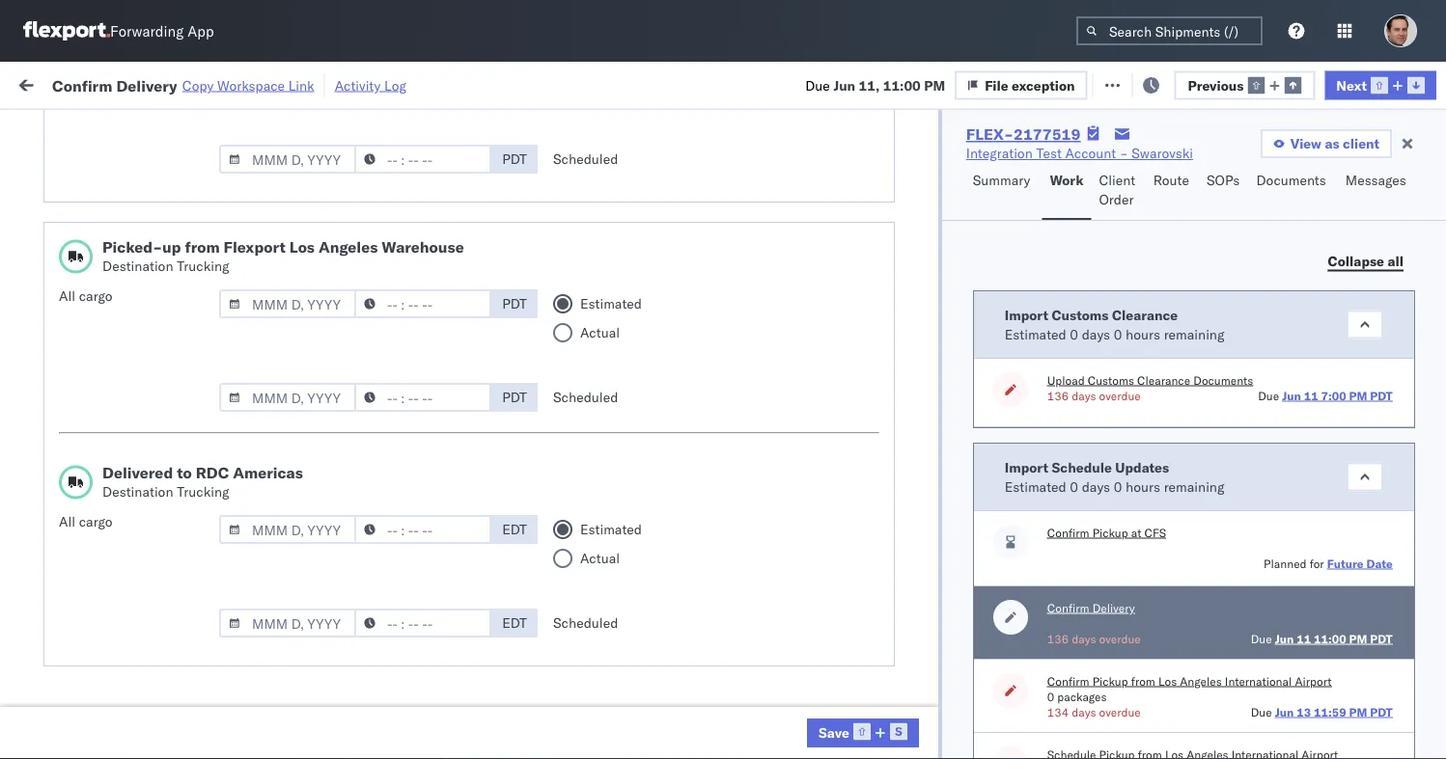 Task type: describe. For each thing, give the bounding box(es) containing it.
flex-2177519 link
[[966, 125, 1081, 144]]

0 horizontal spatial file
[[985, 77, 1008, 93]]

2 air from the top
[[372, 278, 389, 295]]

confirm for confirm pickup at cfs
[[1047, 525, 1089, 540]]

actual for picked-up from flexport los angeles warehouse
[[580, 324, 620, 341]]

view
[[1290, 135, 1321, 152]]

1 air from the top
[[372, 236, 389, 253]]

0 horizontal spatial 11,
[[219, 618, 240, 635]]

confirm delivery button
[[1047, 600, 1135, 615]]

schedule pickup from los angeles international airport
[[44, 225, 256, 262]]

mmm d, yyyy text field for edt
[[219, 609, 356, 638]]

flex-2377570
[[847, 703, 947, 720]]

arrival
[[97, 405, 137, 422]]

11 resize handle column header from the left
[[1430, 150, 1446, 760]]

2 schedule delivery appointment from the top
[[44, 490, 237, 507]]

3 resize handle column header from the left
[[339, 150, 362, 760]]

container numbers button
[[961, 146, 1067, 181]]

apple so storage (do not use)
[[497, 618, 705, 635]]

2 flex-2310512 from the top
[[847, 406, 947, 423]]

entity
[[574, 363, 610, 380]]

schedule down workitem
[[44, 193, 102, 209]]

delivery inside "link"
[[144, 575, 193, 592]]

jun for due jun 11 7:00 pm pdt
[[1282, 388, 1301, 403]]

pdt right 7:00
[[1370, 388, 1393, 403]]

swarovski up flex-2342352 at the bottom of the page
[[788, 533, 850, 550]]

destination inside delivered to rdc americas destination trucking
[[102, 484, 173, 501]]

0 vertical spatial 11,
[[859, 77, 880, 93]]

messages
[[1345, 172, 1406, 189]]

13
[[1297, 705, 1311, 719]]

days inside import customs clearance estimated 0 days 0 hours remaining
[[1082, 325, 1110, 342]]

pdt, for 2:00 am pdt, aug 17, 2023
[[150, 278, 180, 295]]

confirm for confirm arrival at cfs
[[44, 405, 94, 422]]

flex- up flex-2132512
[[847, 448, 888, 465]]

136 days overdue for customs
[[1047, 388, 1141, 403]]

mbl/mawb numbers button
[[1086, 153, 1308, 173]]

11 for 11:00
[[1297, 631, 1311, 646]]

schedule down california
[[44, 490, 102, 507]]

2:59
[[92, 491, 121, 508]]

trucking inside 'picked-up from flexport los angeles warehouse destination trucking'
[[177, 258, 229, 275]]

collapse
[[1328, 252, 1384, 269]]

pdt, for 11:59 pm pdt, jul 2, 2023
[[157, 321, 188, 338]]

angeles for confirm pickup from los angeles international airport
[[199, 608, 248, 625]]

schedule inside 'schedule pickup from stockholm arlanda airport, stockholm, sweden'
[[44, 650, 102, 667]]

as
[[1325, 135, 1339, 152]]

swarovski up flex-2389690
[[788, 278, 850, 295]]

11:59 right 13
[[1314, 705, 1346, 719]]

international inside confirm pickup from o'hare international airport
[[44, 542, 123, 559]]

28,
[[213, 236, 234, 253]]

forwarding app
[[110, 22, 214, 40]]

1 lcl from the top
[[415, 321, 438, 338]]

1 schedule delivery appointment button from the top
[[44, 192, 237, 213]]

11:59 pm pdt, sep 11, 2023
[[92, 618, 277, 635]]

flex- up flex-2329631
[[847, 194, 888, 210]]

upload proof of delivery
[[44, 575, 193, 592]]

tclu6423271
[[970, 490, 1062, 507]]

remaining for updates
[[1164, 478, 1224, 495]]

2377570
[[888, 703, 947, 720]]

2 unknown from the top
[[92, 703, 152, 720]]

import work button
[[155, 62, 251, 105]]

activity
[[335, 77, 381, 94]]

0 vertical spatial upload customs clearance documents button
[[44, 267, 274, 307]]

flex- down flex-2006088
[[847, 406, 888, 423]]

trucking inside delivered to rdc americas destination trucking
[[177, 484, 229, 501]]

summary button
[[965, 163, 1042, 220]]

save button
[[807, 719, 919, 748]]

11:00 for 11,
[[883, 77, 921, 93]]

1 vertical spatial upload customs clearance documents button
[[1047, 372, 1253, 388]]

am for 2:00 am pdt, aug 28, 2023
[[124, 236, 147, 253]]

pdt down date
[[1370, 631, 1393, 646]]

confirm for confirm pickup from o'hare international airport
[[44, 523, 94, 540]]

from for schedule pickup from phoenix
[[150, 362, 178, 379]]

los inside 'picked-up from flexport los angeles warehouse destination trucking'
[[289, 237, 315, 257]]

client for client order
[[1099, 172, 1135, 189]]

for
[[1310, 556, 1324, 571]]

planned
[[1264, 556, 1307, 571]]

numbers for container numbers
[[970, 166, 1018, 180]]

save
[[819, 725, 849, 741]]

-- : -- -- text field for pdt
[[354, 383, 491, 412]]

client name button
[[487, 153, 594, 173]]

copy workspace link button
[[182, 77, 314, 94]]

swarovski up flex-2329631
[[788, 194, 850, 210]]

use)
[[670, 618, 705, 635]]

2 ocean fcl from the top
[[372, 363, 439, 380]]

documents inside button
[[1256, 172, 1326, 189]]

11:59 pm pdt, oct 10, 2023
[[92, 448, 275, 465]]

jun 13 11:59 pm pdt button
[[1275, 705, 1393, 719]]

2 schedule delivery appointment button from the top
[[44, 489, 237, 510]]

arlanda
[[44, 669, 92, 686]]

due jun 11 11:00 pm pdt
[[1251, 631, 1393, 646]]

rdc
[[196, 463, 229, 483]]

2023 for 11:59 pm pdt, jul 2, 2023
[[228, 321, 262, 338]]

americas
[[233, 463, 303, 483]]

flex- down flex-2132512
[[847, 533, 888, 550]]

hours for updates
[[1126, 478, 1160, 495]]

jun 11 11:00 pm pdt button
[[1275, 631, 1393, 646]]

-- : -- -- text field for edt
[[354, 515, 491, 544]]

2 mmm d, yyyy text field from the top
[[219, 383, 356, 412]]

upload customs clearance documents for the bottom "upload customs clearance documents" "link"
[[21, 702, 262, 719]]

2 ocean from the top
[[372, 321, 411, 338]]

flex- up flex-2389690
[[847, 278, 888, 295]]

integration test account - swarovski link
[[966, 144, 1193, 163]]

gvcu5265864
[[970, 448, 1065, 465]]

airport inside confirm pickup from o'hare international airport
[[126, 542, 169, 559]]

pdt left name
[[502, 151, 527, 167]]

flex-2006088
[[847, 363, 947, 380]]

-- : -- -- text field for mmm d, yyyy text box corresponding to pdt
[[354, 290, 491, 319]]

confirm pickup from los angeles, ca
[[44, 310, 252, 347]]

account inside "link"
[[1065, 145, 1116, 162]]

order
[[1099, 191, 1134, 208]]

2023 for 2:59 pm pdt, jun 2, 2023
[[224, 491, 258, 508]]

2026415
[[888, 661, 947, 678]]

schedule pickup from phoenix link
[[44, 362, 231, 381]]

2023 for 9:00 pm pdt, aug 16, 2023
[[236, 406, 270, 423]]

future
[[1327, 556, 1364, 571]]

my work
[[19, 70, 105, 97]]

actual for delivered to rdc americas
[[580, 550, 620, 567]]

2, for 2:59 pm pdt, jun 2, 2023
[[208, 491, 221, 508]]

confirm pickup from o'hare international airport
[[44, 523, 217, 559]]

delivered
[[102, 463, 173, 483]]

upload customs clearance documents for top "upload customs clearance documents" "link"
[[44, 268, 211, 304]]

17,
[[213, 278, 234, 295]]

schedule inside import schedule updates estimated 0 days 0 hours remaining
[[1052, 459, 1112, 475]]

2:00 for 2:00 am pdt, aug 28, 2023
[[92, 236, 121, 253]]

confirm delivery copy workspace link
[[52, 76, 314, 95]]

client order
[[1099, 172, 1135, 208]]

destination inside 'picked-up from flexport los angeles warehouse destination trucking'
[[102, 258, 173, 275]]

flex- up the flex-2221222
[[847, 491, 888, 508]]

-- : -- -- text field for first mmm d, yyyy text field from the top of the page
[[354, 145, 491, 174]]

batch action
[[1339, 75, 1422, 92]]

flex- down the flex-2342333
[[847, 661, 888, 678]]

8 resize handle column header from the left
[[1063, 150, 1086, 760]]

international for schedule pickup from los angeles international airport
[[44, 245, 123, 262]]

delivery down confirm pickup at cfs button
[[1092, 600, 1135, 615]]

due jun 13 11:59 pm pdt
[[1251, 705, 1393, 719]]

pdt down ping
[[502, 389, 527, 406]]

due for due jun 11 7:00 pm pdt
[[1258, 388, 1279, 403]]

9:59 pm pdt, jul 2, 2023
[[92, 533, 253, 550]]

5 air from the top
[[372, 618, 389, 635]]

mode
[[372, 158, 401, 172]]

airport for confirm pickup from los angeles international airport
[[126, 627, 169, 644]]

pdt, for 11:59 pm pdt, oct 10, 2023
[[157, 448, 188, 465]]

1 vertical spatial confirm pickup from los angeles international airport button
[[1047, 673, 1332, 689]]

delivery down workitem button
[[105, 193, 155, 209]]

container
[[970, 150, 1022, 165]]

beach,
[[215, 438, 258, 455]]

11:59 for 11:59 pm pdt, oct 10, 2023
[[92, 448, 129, 465]]

overdue for delivery
[[1099, 631, 1141, 646]]

collapse all button
[[1316, 247, 1415, 276]]

jun for due jun 11, 11:00 pm
[[833, 77, 855, 93]]

risk
[[399, 75, 421, 92]]

aug for 16,
[[183, 406, 208, 423]]

estimated inside import customs clearance estimated 0 days 0 hours remaining
[[1005, 325, 1066, 342]]

confirm for confirm pickup from los angeles international airport
[[44, 608, 94, 625]]

confirm pickup at cfs
[[1047, 525, 1166, 540]]

6 resize handle column header from the left
[[783, 150, 806, 760]]

pickup for schedule pickup from long beach, california
[[105, 438, 147, 455]]

3 ocean from the top
[[372, 363, 411, 380]]

import for import schedule updates estimated 0 days 0 hours remaining
[[1005, 459, 1048, 475]]

workspace
[[217, 77, 285, 94]]

pdt, for 9:59 pm pdt, jul 2, 2023
[[149, 533, 179, 550]]

all cargo for delivered
[[59, 514, 112, 530]]

-- : -- -- text field for mmm d, yyyy text box corresponding to edt
[[354, 609, 491, 638]]

cargo for delivered
[[79, 514, 112, 530]]

workitem
[[21, 158, 72, 172]]

flex-2177519
[[966, 125, 1081, 144]]

airport for confirm pickup from los angeles international airport 0 packages
[[1295, 674, 1332, 688]]

flex- down flex-2260661
[[847, 236, 888, 253]]

0 vertical spatial confirm pickup from los angeles international airport button
[[44, 607, 274, 647]]

7:00
[[1321, 388, 1346, 403]]

days for due jun 11 7:00 pm pdt
[[1072, 388, 1096, 403]]

5 resize handle column header from the left
[[590, 150, 613, 760]]

pickup for confirm pickup from los angeles international airport
[[97, 608, 139, 625]]

confirm for confirm pickup from los angeles international airport 0 packages
[[1047, 674, 1089, 688]]

date
[[1366, 556, 1393, 571]]

of
[[128, 575, 140, 592]]

10 resize handle column header from the left
[[1411, 150, 1434, 760]]

batch
[[1339, 75, 1376, 92]]

pdt, for 2:59 pm pdt, jun 2, 2023
[[149, 491, 179, 508]]

flex-2221222
[[847, 533, 947, 550]]

136 for confirm delivery
[[1047, 631, 1069, 646]]

7 air from the top
[[372, 703, 389, 720]]

11:00 for 11
[[1314, 631, 1346, 646]]

schedule delivery appointment link for 2nd the schedule delivery appointment button from the bottom of the page
[[44, 192, 237, 211]]

2, for 9:59 pm pdt, jul 2, 2023
[[204, 533, 217, 550]]

from for confirm pickup from los angeles international airport
[[142, 608, 171, 625]]

schedule pickup from long beach, california
[[44, 438, 258, 474]]

view as client
[[1290, 135, 1379, 152]]

flex- up container
[[966, 125, 1014, 144]]

flex-2132512
[[847, 491, 947, 508]]

flex- up the flex-2342333
[[847, 576, 888, 593]]

due for due jun 11, 11:00 pm
[[805, 77, 830, 93]]

confirm for confirm delivery copy workspace link
[[52, 76, 112, 95]]

to
[[177, 463, 192, 483]]

upload for the bottom "upload customs clearance documents" "link"
[[21, 702, 65, 719]]

confirm pickup from los angeles international airport
[[44, 608, 248, 644]]

2132512
[[888, 491, 947, 508]]

all cargo for picked-
[[59, 288, 112, 305]]

flex-2177389
[[847, 448, 947, 465]]

numbers for mbl/mawb numbers
[[1168, 158, 1218, 172]]

due for due jun 13 11:59 pm pdt
[[1251, 705, 1272, 719]]

delivered to rdc americas destination trucking
[[102, 463, 303, 501]]

packages
[[1057, 689, 1107, 704]]

schedule inside schedule pickup from phoenix link
[[44, 362, 102, 379]]

flexport. image
[[23, 21, 110, 41]]

flex-2389690
[[847, 321, 947, 338]]

2023 for 2:00 am pdt, aug 17, 2023
[[237, 278, 271, 295]]

all for picked-
[[59, 288, 75, 305]]

next
[[1336, 77, 1367, 93]]

9:59
[[92, 533, 121, 550]]

pickup for schedule pickup from stockholm arlanda airport, stockholm, sweden
[[105, 650, 147, 667]]

los for confirm pickup from los angeles international airport 0 packages
[[1158, 674, 1177, 688]]

schedule pickup from stockholm arlanda airport, stockholm, sweden link
[[44, 649, 274, 688]]

from for picked-up from flexport los angeles warehouse destination trucking
[[185, 237, 220, 257]]

delivery left copy
[[116, 76, 177, 95]]



Task type: vqa. For each thing, say whether or not it's contained in the screenshot.
WAREHOUSE
yes



Task type: locate. For each thing, give the bounding box(es) containing it.
by:
[[70, 118, 88, 135]]

1 fcl from the top
[[415, 194, 439, 210]]

2 2310512 from the top
[[888, 406, 947, 423]]

hours
[[1126, 325, 1160, 342], [1126, 478, 1160, 495]]

confirm inside confirm pickup from los angeles, ca
[[44, 310, 94, 327]]

pdt, for 2:00 am pdt, aug 28, 2023
[[150, 236, 180, 253]]

0 horizontal spatial at
[[140, 405, 152, 422]]

0 vertical spatial aug
[[184, 236, 209, 253]]

9 resize handle column header from the left
[[1304, 150, 1327, 760]]

due jun 11, 11:00 pm
[[805, 77, 945, 93]]

1 horizontal spatial numbers
[[1168, 158, 1218, 172]]

0 vertical spatial fcl
[[415, 194, 439, 210]]

flex- down flex-2389690
[[847, 363, 888, 380]]

angeles,
[[199, 310, 252, 327]]

flex-2310512 up flex-2389690
[[847, 278, 947, 295]]

2023 for 11:59 pm pdt, sep 11, 2023
[[243, 618, 277, 635]]

1 vertical spatial unknown
[[92, 703, 152, 720]]

10,
[[218, 448, 239, 465]]

from inside confirm pickup from o'hare international airport
[[142, 523, 171, 540]]

pickup inside 'schedule pickup from stockholm arlanda airport, stockholm, sweden'
[[105, 650, 147, 667]]

upload customs clearance documents link
[[44, 267, 274, 306], [21, 701, 262, 721]]

international inside confirm pickup from los angeles international airport 0 packages
[[1225, 674, 1292, 688]]

numbers inside mbl/mawb numbers button
[[1168, 158, 1218, 172]]

clearance inside import customs clearance estimated 0 days 0 hours remaining
[[1112, 306, 1178, 323]]

hours inside import schedule updates estimated 0 days 0 hours remaining
[[1126, 478, 1160, 495]]

pickup
[[105, 225, 147, 242], [97, 310, 139, 327], [105, 362, 147, 379], [105, 438, 147, 455], [97, 523, 139, 540], [1092, 525, 1128, 540], [97, 608, 139, 625], [105, 650, 147, 667], [1092, 674, 1128, 688]]

11,
[[859, 77, 880, 93], [219, 618, 240, 635]]

1 vertical spatial all cargo
[[59, 514, 112, 530]]

ocean
[[372, 194, 411, 210], [372, 321, 411, 338], [372, 363, 411, 380], [372, 491, 411, 508]]

1 horizontal spatial at
[[383, 75, 395, 92]]

0 vertical spatial edt
[[502, 521, 527, 538]]

0 vertical spatial schedule delivery appointment
[[44, 193, 237, 209]]

pickup up schedule pickup from phoenix
[[97, 310, 139, 327]]

0 vertical spatial 136 days overdue
[[1047, 388, 1141, 403]]

international up proof
[[44, 542, 123, 559]]

2 resize handle column header from the left
[[276, 150, 299, 760]]

airport inside "schedule pickup from los angeles international airport"
[[126, 245, 169, 262]]

2 -- : -- -- text field from the top
[[354, 515, 491, 544]]

3 air from the top
[[372, 406, 389, 423]]

0 vertical spatial schedule delivery appointment link
[[44, 192, 237, 211]]

-- : -- -- text field down risk
[[354, 145, 491, 174]]

from inside confirm pickup from los angeles, ca
[[142, 310, 171, 327]]

2 destination from the top
[[102, 484, 173, 501]]

136 up 'gvcu5265864'
[[1047, 388, 1069, 403]]

all down california
[[59, 514, 75, 530]]

1 all from the top
[[59, 288, 75, 305]]

actual up apple so storage (do not use)
[[580, 550, 620, 567]]

pickup inside confirm pickup from los angeles, ca
[[97, 310, 139, 327]]

1 vertical spatial upload customs clearance documents
[[1047, 373, 1253, 387]]

1 vertical spatial actual
[[580, 550, 620, 567]]

1 -- : -- -- text field from the top
[[354, 145, 491, 174]]

4 ocean from the top
[[372, 491, 411, 508]]

international for confirm pickup from los angeles international airport 0 packages
[[1225, 674, 1292, 688]]

0 vertical spatial -- : -- -- text field
[[354, 145, 491, 174]]

2 all from the top
[[59, 514, 75, 530]]

11:59 for 11:59 pm pdt, jul 2, 2023
[[92, 321, 129, 338]]

1 2:00 from the top
[[92, 236, 121, 253]]

1 vertical spatial work
[[1050, 172, 1084, 189]]

file exception
[[1117, 75, 1207, 92], [985, 77, 1075, 93]]

all cargo up ca
[[59, 288, 112, 305]]

due for due jun 11 11:00 pm pdt
[[1251, 631, 1272, 646]]

pickup inside schedule pickup from long beach, california
[[105, 438, 147, 455]]

4 air from the top
[[372, 533, 389, 550]]

1 vertical spatial ocean lcl
[[372, 491, 438, 508]]

schedule delivery appointment
[[44, 193, 237, 209], [44, 490, 237, 507]]

1 vertical spatial 11:00
[[1314, 631, 1346, 646]]

1 remaining from the top
[[1164, 325, 1224, 342]]

2 fcl from the top
[[415, 363, 439, 380]]

flex- up flex-2026415
[[847, 618, 888, 635]]

hours inside import customs clearance estimated 0 days 0 hours remaining
[[1126, 325, 1160, 342]]

0 horizontal spatial confirm pickup from los angeles international airport button
[[44, 607, 274, 647]]

jun for due jun 11 11:00 pm pdt
[[1275, 631, 1294, 646]]

1 vertical spatial 11,
[[219, 618, 240, 635]]

apple
[[497, 618, 533, 635]]

upload inside "upload customs clearance documents"
[[44, 268, 88, 285]]

pdt, for 9:00 pm pdt, aug 16, 2023
[[149, 406, 179, 423]]

MMM D, YYYY text field
[[219, 145, 356, 174], [219, 383, 356, 412], [219, 515, 356, 544]]

all for delivered
[[59, 514, 75, 530]]

0 vertical spatial schedule delivery appointment button
[[44, 192, 237, 213]]

0 vertical spatial scheduled
[[553, 151, 618, 167]]

confirm pickup from los angeles, ca link
[[44, 309, 274, 348]]

flex-2342333
[[847, 618, 947, 635]]

0 vertical spatial 11:00
[[883, 77, 921, 93]]

cargo
[[79, 288, 112, 305], [79, 514, 112, 530]]

log
[[384, 77, 406, 94]]

0 vertical spatial actual
[[580, 324, 620, 341]]

overdue down import customs clearance estimated 0 days 0 hours remaining
[[1099, 388, 1141, 403]]

2:00 down the 10:05
[[92, 236, 121, 253]]

1 vertical spatial jul
[[191, 321, 209, 338]]

2023 for 9:59 pm pdt, jul 2, 2023
[[220, 533, 253, 550]]

2 vertical spatial am
[[124, 278, 147, 295]]

edt for -- : -- -- text field for edt
[[502, 521, 527, 538]]

1 all cargo from the top
[[59, 288, 112, 305]]

jul up phoenix
[[191, 321, 209, 338]]

future date button
[[1327, 556, 1393, 571]]

jun
[[833, 77, 855, 93], [1282, 388, 1301, 403], [183, 491, 205, 508], [1275, 631, 1294, 646], [1275, 705, 1294, 719]]

work
[[55, 70, 105, 97]]

schedule
[[44, 193, 102, 209], [44, 225, 102, 242], [44, 362, 102, 379], [44, 438, 102, 455], [1052, 459, 1112, 475], [44, 490, 102, 507], [44, 650, 102, 667]]

pdt right 13
[[1370, 705, 1393, 719]]

from for schedule pickup from los angeles international airport
[[150, 225, 178, 242]]

schedule pickup from los angeles international airport button
[[44, 224, 274, 265]]

upload down the arlanda
[[21, 702, 65, 719]]

schedule delivery appointment button
[[44, 192, 237, 213], [44, 489, 237, 510]]

link
[[288, 77, 314, 94]]

2, down 17,
[[212, 321, 225, 338]]

copy
[[182, 77, 214, 94]]

los inside confirm pickup from los angeles international airport
[[174, 608, 196, 625]]

1 vertical spatial 11
[[1297, 631, 1311, 646]]

1 ocean from the top
[[372, 194, 411, 210]]

1 vertical spatial appointment
[[158, 490, 237, 507]]

confirm inside confirm pickup from o'hare international airport
[[44, 523, 94, 540]]

1 edt from the top
[[502, 521, 527, 538]]

am right the 10:05
[[133, 194, 155, 210]]

remaining inside import schedule updates estimated 0 days 0 hours remaining
[[1164, 478, 1224, 495]]

0 vertical spatial 2:00
[[92, 236, 121, 253]]

0 vertical spatial lcl
[[415, 321, 438, 338]]

0 vertical spatial trucking
[[177, 258, 229, 275]]

from inside 'schedule pickup from stockholm arlanda airport, stockholm, sweden'
[[150, 650, 178, 667]]

days inside import schedule updates estimated 0 days 0 hours remaining
[[1082, 478, 1110, 495]]

days for due jun 11 11:00 pm pdt
[[1072, 631, 1096, 646]]

jul for 11:59 pm pdt, jul 2, 2023
[[191, 321, 209, 338]]

schedule inside schedule pickup from long beach, california
[[44, 438, 102, 455]]

upload left proof
[[44, 575, 88, 592]]

work inside button
[[1050, 172, 1084, 189]]

1 unknown from the top
[[92, 661, 152, 678]]

stockholm,
[[146, 669, 216, 686]]

1 vertical spatial 2,
[[208, 491, 221, 508]]

2 all cargo from the top
[[59, 514, 112, 530]]

cfs for confirm pickup at cfs
[[1144, 525, 1166, 540]]

numbers inside the container numbers
[[970, 166, 1018, 180]]

11 for 7:00
[[1304, 388, 1318, 403]]

angeles for schedule pickup from los angeles international airport
[[207, 225, 256, 242]]

documents
[[1256, 172, 1326, 189], [44, 287, 114, 304], [1193, 373, 1253, 387], [192, 702, 262, 719]]

2 edt from the top
[[502, 615, 527, 632]]

MMM D, YYYY text field
[[219, 290, 356, 319], [219, 609, 356, 638]]

2 hours from the top
[[1126, 478, 1160, 495]]

confirm down 2:59
[[44, 523, 94, 540]]

upload down import customs clearance estimated 0 days 0 hours remaining
[[1047, 373, 1085, 387]]

numbers
[[1168, 158, 1218, 172], [970, 166, 1018, 180]]

2 scheduled from the top
[[553, 389, 618, 406]]

-- : -- -- text field down warehouse
[[354, 290, 491, 319]]

phoenix
[[182, 362, 231, 379]]

international
[[44, 245, 123, 262], [44, 542, 123, 559], [44, 627, 123, 644], [1225, 674, 1292, 688]]

flex-2310512 down flex-2006088
[[847, 406, 947, 423]]

appointment down the to
[[158, 490, 237, 507]]

1 -- : -- -- text field from the top
[[354, 383, 491, 412]]

swarovski up 'route'
[[1132, 145, 1193, 162]]

flex-2377570 button
[[816, 698, 951, 725], [816, 698, 951, 725]]

angeles for confirm pickup from los angeles international airport 0 packages
[[1180, 674, 1222, 688]]

upload inside button
[[44, 575, 88, 592]]

2310512 down 2329631
[[888, 278, 947, 295]]

2 trucking from the top
[[177, 484, 229, 501]]

-- : -- -- text field
[[354, 145, 491, 174], [354, 290, 491, 319], [354, 609, 491, 638]]

0 vertical spatial at
[[383, 75, 395, 92]]

import inside import schedule updates estimated 0 days 0 hours remaining
[[1005, 459, 1048, 475]]

cargo for picked-
[[79, 288, 112, 305]]

ag
[[686, 321, 705, 338], [812, 321, 830, 338], [686, 703, 705, 720], [812, 703, 830, 720]]

2 136 days overdue from the top
[[1047, 631, 1141, 646]]

0 vertical spatial ocean fcl
[[372, 194, 439, 210]]

los inside confirm pickup from los angeles international airport 0 packages
[[1158, 674, 1177, 688]]

9:00 pm pdt, aug 16, 2023
[[92, 406, 270, 423]]

1 vertical spatial edt
[[502, 615, 527, 632]]

delivery down "delivered"
[[105, 490, 155, 507]]

- inside "link"
[[1120, 145, 1128, 162]]

not
[[640, 618, 667, 635]]

at right "arrival"
[[140, 405, 152, 422]]

pickup for confirm pickup at cfs
[[1092, 525, 1128, 540]]

1 vertical spatial aug
[[184, 278, 209, 295]]

pickup for confirm pickup from los angeles international airport 0 packages
[[1092, 674, 1128, 688]]

los for confirm pickup from los angeles international airport
[[174, 608, 196, 625]]

1 horizontal spatial confirm pickup from los angeles international airport button
[[1047, 673, 1332, 689]]

client left name
[[497, 158, 528, 172]]

2 cargo from the top
[[79, 514, 112, 530]]

at left risk
[[383, 75, 395, 92]]

proof
[[92, 575, 125, 592]]

los for schedule pickup from los angeles international airport
[[182, 225, 204, 242]]

warehouse
[[382, 237, 464, 257]]

confirm down confirm pickup at cfs button
[[1047, 600, 1089, 615]]

swarovski inside "link"
[[1132, 145, 1193, 162]]

1 ocean fcl from the top
[[372, 194, 439, 210]]

import for import work
[[163, 75, 206, 92]]

import
[[163, 75, 206, 92], [1005, 306, 1048, 323], [1005, 459, 1048, 475]]

test inside "link"
[[1036, 145, 1062, 162]]

3 scheduled from the top
[[553, 615, 618, 632]]

schedule delivery appointment link down "delivered"
[[44, 489, 237, 508]]

los for confirm pickup from los angeles, ca
[[174, 310, 196, 327]]

days for due jun 13 11:59 pm pdt
[[1072, 705, 1096, 719]]

1 vertical spatial scheduled
[[553, 389, 618, 406]]

message (0)
[[259, 75, 338, 92]]

0 vertical spatial cfs
[[156, 405, 181, 422]]

mbl/mawb
[[1096, 158, 1165, 172]]

2 136 from the top
[[1047, 631, 1069, 646]]

angeles inside confirm pickup from los angeles international airport 0 packages
[[1180, 674, 1222, 688]]

1 vertical spatial 2:00
[[92, 278, 121, 295]]

international up the due jun 13 11:59 pm pdt
[[1225, 674, 1292, 688]]

fcl
[[415, 194, 439, 210], [415, 363, 439, 380]]

1 2310512 from the top
[[888, 278, 947, 295]]

upload customs clearance documents button up confirm pickup from los angeles, ca link
[[44, 267, 274, 307]]

11:59 down confirm arrival at cfs button
[[92, 448, 129, 465]]

1 vertical spatial mmm d, yyyy text field
[[219, 609, 356, 638]]

1 appointment from the top
[[158, 193, 237, 209]]

cargo down picked-
[[79, 288, 112, 305]]

airport for schedule pickup from los angeles international airport
[[126, 245, 169, 262]]

2177519
[[1014, 125, 1081, 144]]

0 vertical spatial import
[[163, 75, 206, 92]]

aug for 28,
[[184, 236, 209, 253]]

Search Work text field
[[798, 69, 1008, 98]]

pickup down import schedule updates estimated 0 days 0 hours remaining
[[1092, 525, 1128, 540]]

snooze
[[304, 158, 342, 172]]

0 vertical spatial 2310512
[[888, 278, 947, 295]]

upload customs clearance documents button down airport, in the bottom left of the page
[[21, 701, 262, 723]]

integration inside "link"
[[966, 145, 1033, 162]]

1 vertical spatial mmm d, yyyy text field
[[219, 383, 356, 412]]

136 for upload customs clearance documents
[[1047, 388, 1069, 403]]

upload
[[44, 268, 88, 285], [1047, 373, 1085, 387], [44, 575, 88, 592], [21, 702, 65, 719]]

flex-2310512 button
[[816, 274, 951, 301], [816, 274, 951, 301], [816, 401, 951, 428], [816, 401, 951, 428]]

0 vertical spatial mmm d, yyyy text field
[[219, 290, 356, 319]]

0 vertical spatial 11
[[1304, 388, 1318, 403]]

my
[[19, 70, 50, 97]]

1 horizontal spatial file
[[1117, 75, 1141, 92]]

1 vertical spatial import
[[1005, 306, 1048, 323]]

2023 up the sweden
[[243, 618, 277, 635]]

0 vertical spatial -- : -- -- text field
[[354, 383, 491, 412]]

pdt, for 10:05 am pdt, jul 20, 2023
[[158, 194, 189, 210]]

1 vertical spatial flex-2310512
[[847, 406, 947, 423]]

-- : -- -- text field
[[354, 383, 491, 412], [354, 515, 491, 544]]

jun 11 7:00 pm pdt button
[[1282, 388, 1393, 403]]

confirm down tclu6423271
[[1047, 525, 1089, 540]]

unknown down airport, in the bottom left of the page
[[92, 703, 152, 720]]

operator
[[1337, 158, 1383, 172]]

client for client name
[[497, 158, 528, 172]]

pickup for schedule pickup from phoenix
[[105, 362, 147, 379]]

from for schedule pickup from long beach, california
[[150, 438, 178, 455]]

pickup inside confirm pickup from los angeles international airport
[[97, 608, 139, 625]]

1 vertical spatial schedule delivery appointment button
[[44, 489, 237, 510]]

1 ocean lcl from the top
[[372, 321, 438, 338]]

2 ocean lcl from the top
[[372, 491, 438, 508]]

actions
[[1388, 158, 1428, 172]]

international for confirm pickup from los angeles international airport
[[44, 627, 123, 644]]

import schedule updates estimated 0 days 0 hours remaining
[[1005, 459, 1224, 495]]

136 days overdue down import customs clearance estimated 0 days 0 hours remaining
[[1047, 388, 1141, 403]]

1 schedule delivery appointment from the top
[[44, 193, 237, 209]]

1 vertical spatial 136
[[1047, 631, 1069, 646]]

schedule inside "schedule pickup from los angeles international airport"
[[44, 225, 102, 242]]

trucking up 17,
[[177, 258, 229, 275]]

flex-2342333 button
[[816, 613, 951, 640], [816, 613, 951, 640]]

from inside "schedule pickup from los angeles international airport"
[[150, 225, 178, 242]]

hours for clearance
[[1126, 325, 1160, 342]]

pickup inside confirm pickup from los angeles international airport 0 packages
[[1092, 674, 1128, 688]]

from inside schedule pickup from long beach, california
[[150, 438, 178, 455]]

pickup inside confirm pickup from o'hare international airport
[[97, 523, 139, 540]]

1 schedule delivery appointment link from the top
[[44, 192, 237, 211]]

remaining for clearance
[[1164, 325, 1224, 342]]

2 vertical spatial upload customs clearance documents button
[[21, 701, 262, 723]]

20,
[[213, 194, 234, 210]]

storage
[[558, 618, 605, 635]]

0 vertical spatial ocean lcl
[[372, 321, 438, 338]]

1 mmm d, yyyy text field from the top
[[219, 145, 356, 174]]

upload customs clearance documents button down import customs clearance estimated 0 days 0 hours remaining
[[1047, 372, 1253, 388]]

upload customs clearance documents inside "link"
[[44, 268, 211, 304]]

2 lcl from the top
[[415, 491, 438, 508]]

fcl left ping
[[415, 363, 439, 380]]

0 horizontal spatial exception
[[1012, 77, 1075, 93]]

136 down confirm delivery
[[1047, 631, 1069, 646]]

international up the arlanda
[[44, 627, 123, 644]]

0 inside confirm pickup from los angeles international airport 0 packages
[[1047, 689, 1054, 704]]

0 vertical spatial flex-2310512
[[847, 278, 947, 295]]

schedule delivery appointment down workitem button
[[44, 193, 237, 209]]

2:00
[[92, 236, 121, 253], [92, 278, 121, 295]]

0 vertical spatial all
[[59, 288, 75, 305]]

0 vertical spatial all cargo
[[59, 288, 112, 305]]

1 horizontal spatial cfs
[[1144, 525, 1166, 540]]

upload customs clearance documents
[[44, 268, 211, 304], [1047, 373, 1253, 387], [21, 702, 262, 719]]

1 trucking from the top
[[177, 258, 229, 275]]

destination
[[102, 258, 173, 275], [102, 484, 173, 501]]

0 horizontal spatial work
[[210, 75, 243, 92]]

collapse all
[[1328, 252, 1404, 269]]

at down import schedule updates estimated 0 days 0 hours remaining
[[1131, 525, 1141, 540]]

all up ca
[[59, 288, 75, 305]]

import for import customs clearance estimated 0 days 0 hours remaining
[[1005, 306, 1048, 323]]

0 vertical spatial upload customs clearance documents
[[44, 268, 211, 304]]

2 remaining from the top
[[1164, 478, 1224, 495]]

confirm down proof
[[44, 608, 94, 625]]

2 vertical spatial -- : -- -- text field
[[354, 609, 491, 638]]

confirm inside confirm pickup from los angeles international airport 0 packages
[[1047, 674, 1089, 688]]

flex-2006088 button
[[816, 359, 951, 386], [816, 359, 951, 386]]

7 resize handle column header from the left
[[937, 150, 961, 760]]

confirm arrival at cfs button
[[44, 404, 181, 425]]

flex-2260661
[[847, 194, 947, 210]]

track
[[491, 75, 522, 92]]

from
[[150, 225, 178, 242], [185, 237, 220, 257], [142, 310, 171, 327], [150, 362, 178, 379], [150, 438, 178, 455], [142, 523, 171, 540], [142, 608, 171, 625], [150, 650, 178, 667], [1131, 674, 1155, 688]]

at for confirm pickup at cfs
[[1131, 525, 1141, 540]]

2 schedule delivery appointment link from the top
[[44, 489, 237, 508]]

2023 for 10:05 am pdt, jul 20, 2023
[[238, 194, 271, 210]]

1 vertical spatial 2310512
[[888, 406, 947, 423]]

aug for 17,
[[184, 278, 209, 295]]

1 flex-2310512 from the top
[[847, 278, 947, 295]]

destination down picked-
[[102, 258, 173, 275]]

airport inside confirm pickup from los angeles international airport
[[126, 627, 169, 644]]

international inside "schedule pickup from los angeles international airport"
[[44, 245, 123, 262]]

cfs for confirm arrival at cfs
[[156, 405, 181, 422]]

at for confirm arrival at cfs
[[140, 405, 152, 422]]

1 vertical spatial 136 days overdue
[[1047, 631, 1141, 646]]

from inside 'picked-up from flexport los angeles warehouse destination trucking'
[[185, 237, 220, 257]]

angeles inside confirm pickup from los angeles international airport
[[199, 608, 248, 625]]

1 vertical spatial cfs
[[1144, 525, 1166, 540]]

2 horizontal spatial at
[[1131, 525, 1141, 540]]

integration test account - swarovski
[[966, 145, 1193, 162], [623, 194, 850, 210], [623, 278, 850, 295], [623, 533, 850, 550]]

import work
[[163, 75, 243, 92]]

confirm pickup from los angeles, ca button
[[44, 309, 274, 350]]

1 vertical spatial destination
[[102, 484, 173, 501]]

am for 2:00 am pdt, aug 17, 2023
[[124, 278, 147, 295]]

2 2:00 from the top
[[92, 278, 121, 295]]

jul for 10:05 am pdt, jul 20, 2023
[[192, 194, 210, 210]]

2023 for 11:59 pm pdt, oct 10, 2023
[[242, 448, 275, 465]]

0 vertical spatial upload customs clearance documents link
[[44, 267, 274, 306]]

2:59 pm pdt, jun 2, 2023
[[92, 491, 258, 508]]

schedule up the arlanda
[[44, 650, 102, 667]]

airport inside confirm pickup from los angeles international airport 0 packages
[[1295, 674, 1332, 688]]

1 horizontal spatial exception
[[1144, 75, 1207, 92]]

flex-2389690 button
[[816, 316, 951, 343], [816, 316, 951, 343]]

schedule delivery appointment button down workitem button
[[44, 192, 237, 213]]

1 vertical spatial -- : -- -- text field
[[354, 290, 491, 319]]

confirm up the packages
[[1047, 674, 1089, 688]]

2221222
[[888, 533, 947, 550]]

confirm pickup from los angeles international airport link
[[44, 607, 274, 645]]

import inside import customs clearance estimated 0 days 0 hours remaining
[[1005, 306, 1048, 323]]

Search Shipments (/) text field
[[1076, 16, 1263, 45]]

2:00 am pdt, aug 28, 2023
[[92, 236, 271, 253]]

1 actual from the top
[[580, 324, 620, 341]]

angeles inside 'picked-up from flexport los angeles warehouse destination trucking'
[[318, 237, 378, 257]]

1 136 from the top
[[1047, 388, 1069, 403]]

2 vertical spatial overdue
[[1099, 705, 1141, 719]]

upload for upload proof of delivery "link"
[[44, 575, 88, 592]]

scheduled for picked-up from flexport los angeles warehouse
[[553, 389, 618, 406]]

view as client button
[[1260, 129, 1392, 158]]

remaining inside import customs clearance estimated 0 days 0 hours remaining
[[1164, 325, 1224, 342]]

6 air from the top
[[372, 661, 389, 678]]

aug left 16,
[[183, 406, 208, 423]]

0 horizontal spatial client
[[497, 158, 528, 172]]

0 vertical spatial jul
[[192, 194, 210, 210]]

import inside 'import work' 'button'
[[163, 75, 206, 92]]

1 resize handle column header from the left
[[271, 150, 294, 760]]

pickup down the 10:05
[[105, 225, 147, 242]]

from for confirm pickup from los angeles, ca
[[142, 310, 171, 327]]

next button
[[1325, 71, 1436, 100]]

schedule delivery appointment link down workitem button
[[44, 192, 237, 211]]

3 -- : -- -- text field from the top
[[354, 609, 491, 638]]

los inside "schedule pickup from los angeles international airport"
[[182, 225, 204, 242]]

2:00 for 2:00 am pdt, aug 17, 2023
[[92, 278, 121, 295]]

2 vertical spatial mmm d, yyyy text field
[[219, 515, 356, 544]]

file up flex-2177519 link
[[985, 77, 1008, 93]]

1 mmm d, yyyy text field from the top
[[219, 290, 356, 319]]

resize handle column header
[[271, 150, 294, 760], [276, 150, 299, 760], [339, 150, 362, 760], [464, 150, 487, 760], [590, 150, 613, 760], [783, 150, 806, 760], [937, 150, 961, 760], [1063, 150, 1086, 760], [1304, 150, 1327, 760], [1411, 150, 1434, 760], [1430, 150, 1446, 760]]

flex- up flex-2006088
[[847, 321, 888, 338]]

3 overdue from the top
[[1099, 705, 1141, 719]]

mmm d, yyyy text field down 'picked-up from flexport los angeles warehouse destination trucking'
[[219, 290, 356, 319]]

flex-2221222 button
[[816, 529, 951, 556], [816, 529, 951, 556]]

-- : -- -- text field left "apple"
[[354, 609, 491, 638]]

1 horizontal spatial 11:00
[[1314, 631, 1346, 646]]

flex- up save
[[847, 703, 888, 720]]

all cargo
[[59, 288, 112, 305], [59, 514, 112, 530]]

2023 right 28,
[[237, 236, 271, 253]]

0 vertical spatial overdue
[[1099, 388, 1141, 403]]

11:59 pm pdt, jul 2, 2023
[[92, 321, 262, 338]]

pickup for confirm pickup from o'hare international airport
[[97, 523, 139, 540]]

3 mmm d, yyyy text field from the top
[[219, 515, 356, 544]]

0 vertical spatial appointment
[[158, 193, 237, 209]]

0 vertical spatial am
[[133, 194, 155, 210]]

11:59 down upload proof of delivery button
[[92, 618, 129, 635]]

0 vertical spatial cargo
[[79, 288, 112, 305]]

confirm inside confirm pickup from los angeles international airport
[[44, 608, 94, 625]]

2 vertical spatial aug
[[183, 406, 208, 423]]

1 overdue from the top
[[1099, 388, 1141, 403]]

mmm d, yyyy text field up beach,
[[219, 383, 356, 412]]

2 -- : -- -- text field from the top
[[354, 290, 491, 319]]

0 horizontal spatial file exception
[[985, 77, 1075, 93]]

pickup up the packages
[[1092, 674, 1128, 688]]

2, for 11:59 pm pdt, jul 2, 2023
[[212, 321, 225, 338]]

2 appointment from the top
[[158, 490, 237, 507]]

1 horizontal spatial client
[[1099, 172, 1135, 189]]

angeles inside "schedule pickup from los angeles international airport"
[[207, 225, 256, 242]]

activity log
[[335, 77, 406, 94]]

from inside confirm pickup from los angeles international airport
[[142, 608, 171, 625]]

1 destination from the top
[[102, 258, 173, 275]]

name
[[531, 158, 562, 172]]

2 overdue from the top
[[1099, 631, 1141, 646]]

1 horizontal spatial file exception
[[1117, 75, 1207, 92]]

1 vertical spatial hours
[[1126, 478, 1160, 495]]

2, down 2:59 pm pdt, jun 2, 2023
[[204, 533, 217, 550]]

confirm for confirm delivery
[[1047, 600, 1089, 615]]

1 vertical spatial ocean fcl
[[372, 363, 439, 380]]

2 vertical spatial upload customs clearance documents
[[21, 702, 262, 719]]

2023 for 2:00 am pdt, aug 28, 2023
[[237, 236, 271, 253]]

0 horizontal spatial cfs
[[156, 405, 181, 422]]

schedule down ca
[[44, 362, 102, 379]]

flex-2026415
[[847, 661, 947, 678]]

pickup up "arrival"
[[105, 362, 147, 379]]

los inside confirm pickup from los angeles, ca
[[174, 310, 196, 327]]

file exception down 'search shipments (/)' text box at the top of the page
[[1117, 75, 1207, 92]]

confirm arrival at cfs
[[44, 405, 181, 422]]

mmm d, yyyy text field up the sweden
[[219, 609, 356, 638]]

136 days overdue for delivery
[[1047, 631, 1141, 646]]

1 vertical spatial all
[[59, 514, 75, 530]]

fcl down mode 'button'
[[415, 194, 439, 210]]

schedule down the 10:05
[[44, 225, 102, 242]]

1 136 days overdue from the top
[[1047, 388, 1141, 403]]

pickup down 2:59
[[97, 523, 139, 540]]

jul down 2:59 pm pdt, jun 2, 2023
[[183, 533, 201, 550]]

app
[[187, 22, 214, 40]]

11 left 7:00
[[1304, 388, 1318, 403]]

1 vertical spatial -- : -- -- text field
[[354, 515, 491, 544]]

2023 right 16,
[[236, 406, 270, 423]]

am down picked-
[[124, 278, 147, 295]]

route
[[1153, 172, 1189, 189]]

destination down "delivered"
[[102, 484, 173, 501]]

flex-2329631
[[847, 236, 947, 253]]

2 mmm d, yyyy text field from the top
[[219, 609, 356, 638]]

confirm left "arrival"
[[44, 405, 94, 422]]

4 resize handle column header from the left
[[464, 150, 487, 760]]

scheduled for delivered to rdc americas
[[553, 615, 618, 632]]

pdt up ping
[[502, 295, 527, 312]]

from for confirm pickup from los angeles international airport 0 packages
[[1131, 674, 1155, 688]]

overdue down the packages
[[1099, 705, 1141, 719]]

from for confirm pickup from o'hare international airport
[[142, 523, 171, 540]]

2 vertical spatial at
[[1131, 525, 1141, 540]]

0 vertical spatial hours
[[1126, 325, 1160, 342]]

2023 right 10,
[[242, 448, 275, 465]]

jul for 9:59 pm pdt, jul 2, 2023
[[183, 533, 201, 550]]

1 hours from the top
[[1126, 325, 1160, 342]]

2 vertical spatial scheduled
[[553, 615, 618, 632]]

1 scheduled from the top
[[553, 151, 618, 167]]

0 horizontal spatial numbers
[[970, 166, 1018, 180]]

2023 down 17,
[[228, 321, 262, 338]]

2023 right 20,
[[238, 194, 271, 210]]

schedule left updates
[[1052, 459, 1112, 475]]

customs inside import customs clearance estimated 0 days 0 hours remaining
[[1052, 306, 1109, 323]]

2 vertical spatial import
[[1005, 459, 1048, 475]]

all cargo up 9:59
[[59, 514, 112, 530]]

exception up 2177519
[[1012, 77, 1075, 93]]

international inside confirm pickup from los angeles international airport
[[44, 627, 123, 644]]

work inside 'button'
[[210, 75, 243, 92]]

pickup for confirm pickup from los angeles, ca
[[97, 310, 139, 327]]

1 cargo from the top
[[79, 288, 112, 305]]

2 actual from the top
[[580, 550, 620, 567]]

schedule delivery appointment link for 1st the schedule delivery appointment button from the bottom
[[44, 489, 237, 508]]

estimated inside import schedule updates estimated 0 days 0 hours remaining
[[1005, 478, 1066, 495]]

pdt, for 11:59 pm pdt, sep 11, 2023
[[157, 618, 188, 635]]

upload for top "upload customs clearance documents" "link"
[[44, 268, 88, 285]]

pickup inside "schedule pickup from los angeles international airport"
[[105, 225, 147, 242]]

2006088
[[888, 363, 947, 380]]

1 vertical spatial schedule delivery appointment
[[44, 490, 237, 507]]

delivery right of
[[144, 575, 193, 592]]

1 vertical spatial schedule delivery appointment link
[[44, 489, 237, 508]]

trucking
[[177, 258, 229, 275], [177, 484, 229, 501]]

all
[[59, 288, 75, 305], [59, 514, 75, 530]]

1 vertical spatial upload customs clearance documents link
[[21, 701, 262, 721]]

from inside confirm pickup from los angeles international airport 0 packages
[[1131, 674, 1155, 688]]

cargo up 9:59
[[79, 514, 112, 530]]

2389690
[[888, 321, 947, 338]]



